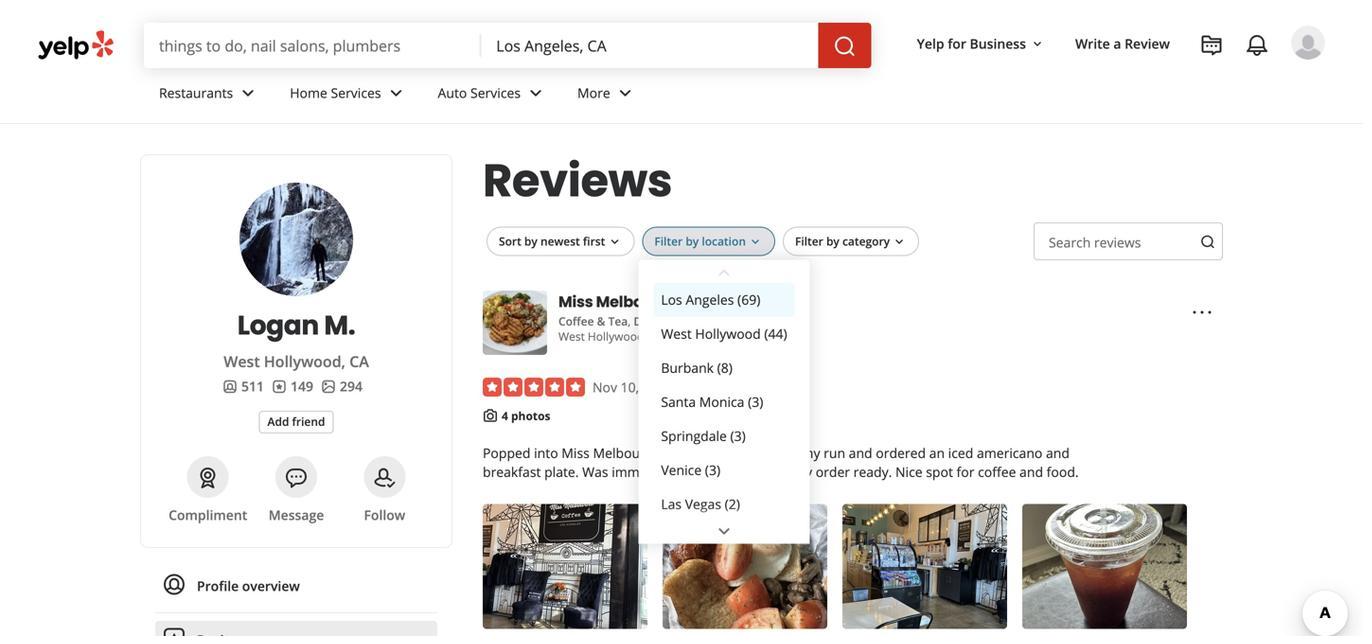 Task type: locate. For each thing, give the bounding box(es) containing it.
miss
[[559, 291, 593, 313], [562, 444, 590, 462]]

for
[[948, 35, 967, 53], [665, 444, 683, 462], [957, 463, 975, 481]]

24 chevron down v2 image inside more link
[[614, 82, 637, 105]]

1 vertical spatial miss
[[562, 444, 590, 462]]

venice
[[661, 461, 702, 479]]

0 vertical spatial 24 chevron down v2 image
[[525, 82, 548, 105]]

filter left the location
[[655, 233, 683, 249]]

16 chevron down v2 image right business
[[1031, 37, 1046, 52]]

0 horizontal spatial (3)
[[705, 461, 721, 479]]

(2)
[[725, 496, 741, 514]]

hollywood, inside miss melbourne coffee coffee & tea , desserts , gluten-free west hollywood, ca
[[588, 329, 647, 344]]

1 24 chevron down v2 image from the left
[[237, 82, 260, 105]]

1 horizontal spatial 16 chevron down v2 image
[[1031, 37, 1046, 52]]

yelp for business
[[917, 35, 1027, 53]]

menu item
[[155, 621, 438, 637]]

2 by from the left
[[686, 233, 699, 249]]

follow
[[364, 506, 406, 524]]

venice (3) button
[[654, 453, 795, 488]]

miss inside the "popped into miss melbourne for the first time after my run and ordered an iced americano and breakfast plate. was immediately greeted and got my order ready. nice spot for coffee and food."
[[562, 444, 590, 462]]

my
[[802, 444, 821, 462], [794, 463, 813, 481]]

0 vertical spatial melbourne
[[596, 291, 679, 313]]

(3) inside venice (3) button
[[705, 461, 721, 479]]

melbourne up tea
[[596, 291, 679, 313]]

16 chevron down v2 image for sort by newest first
[[607, 235, 623, 250]]

1 horizontal spatial (3)
[[731, 427, 746, 445]]

1 horizontal spatial hollywood,
[[588, 329, 647, 344]]

reviews
[[1095, 233, 1142, 251]]

gluten-
[[687, 314, 728, 329]]

by left category
[[827, 233, 840, 249]]

miss inside miss melbourne coffee coffee & tea , desserts , gluten-free west hollywood, ca
[[559, 291, 593, 313]]

1 horizontal spatial none field
[[497, 35, 804, 56]]

by for category
[[827, 233, 840, 249]]

west inside miss melbourne coffee coffee & tea , desserts , gluten-free west hollywood, ca
[[559, 329, 585, 344]]

burbank (8)
[[661, 359, 733, 377]]

coffee
[[682, 291, 731, 313], [559, 314, 594, 329]]

melbourne
[[596, 291, 679, 313], [593, 444, 661, 462]]

follow image
[[374, 467, 396, 490]]

(3) for springdale (3)
[[731, 427, 746, 445]]

none field up home
[[159, 35, 466, 56]]

business
[[970, 35, 1027, 53]]

(3) inside springdale (3) button
[[731, 427, 746, 445]]

2 filter from the left
[[796, 233, 824, 249]]

1 vertical spatial ca
[[350, 351, 369, 372]]

  text field
[[1034, 223, 1224, 260]]

24 chevron down v2 image
[[237, 82, 260, 105], [385, 82, 408, 105], [614, 82, 637, 105]]

melbourne inside the "popped into miss melbourne for the first time after my run and ordered an iced americano and breakfast plate. was immediately greeted and got my order ready. nice spot for coffee and food."
[[593, 444, 661, 462]]

0 vertical spatial 16 chevron down v2 image
[[1031, 37, 1046, 52]]

services
[[331, 84, 381, 102], [471, 84, 521, 102]]

filter left category
[[796, 233, 824, 249]]

ca
[[650, 329, 665, 344], [350, 351, 369, 372]]

breakfast
[[483, 463, 541, 481]]

2 horizontal spatial 24 chevron down v2 image
[[614, 82, 637, 105]]

(3) inside the santa monica (3) button
[[748, 393, 764, 411]]

miss up coffee & tea link
[[559, 291, 593, 313]]

overview
[[242, 577, 300, 595]]

my right the got
[[794, 463, 813, 481]]

1 none field from the left
[[159, 35, 466, 56]]

0 horizontal spatial none field
[[159, 35, 466, 56]]

west hollywood (44) button
[[654, 317, 795, 351]]

for down iced
[[957, 463, 975, 481]]

reviews
[[483, 149, 673, 213]]

24 chevron down v2 image right auto services
[[525, 82, 548, 105]]

(3) right monica
[[748, 393, 764, 411]]

location
[[702, 233, 746, 249]]

24 chevron down v2 image inside auto services link
[[525, 82, 548, 105]]

categories element
[[559, 312, 752, 330]]

0 horizontal spatial ca
[[350, 351, 369, 372]]

0 vertical spatial miss
[[559, 291, 593, 313]]

message
[[269, 506, 324, 524]]

business categories element
[[144, 68, 1326, 123]]

immediately
[[612, 463, 689, 481]]

2 horizontal spatial (3)
[[748, 393, 764, 411]]

my left run on the right of the page
[[802, 444, 821, 462]]

3 by from the left
[[827, 233, 840, 249]]

1 vertical spatial melbourne
[[593, 444, 661, 462]]

1 vertical spatial hollywood,
[[264, 351, 346, 372]]

category
[[843, 233, 890, 249]]

1 horizontal spatial ,
[[681, 314, 684, 329]]

by right sort
[[525, 233, 538, 249]]

by
[[525, 233, 538, 249], [686, 233, 699, 249], [827, 233, 840, 249]]

ca inside logan m. west hollywood, ca
[[350, 351, 369, 372]]

1 services from the left
[[331, 84, 381, 102]]

(3) down the santa monica (3) button on the bottom
[[731, 427, 746, 445]]

springdale (3)
[[661, 427, 746, 445]]

511
[[242, 377, 264, 395]]

0 vertical spatial first
[[583, 233, 606, 249]]

0 vertical spatial ca
[[650, 329, 665, 344]]

1 vertical spatial coffee
[[559, 314, 594, 329]]

services right auto
[[471, 84, 521, 102]]

0 vertical spatial hollywood,
[[588, 329, 647, 344]]

los angeles (69) button
[[654, 283, 795, 317]]

compliment image
[[197, 467, 219, 490]]

after
[[769, 444, 798, 462]]

add friend button
[[259, 411, 334, 434]]

0 horizontal spatial hollywood,
[[264, 351, 346, 372]]

none field up more link
[[497, 35, 804, 56]]

1 horizontal spatial west
[[559, 329, 585, 344]]

0 horizontal spatial 24 chevron down v2 image
[[525, 82, 548, 105]]

5 star rating image
[[483, 378, 585, 397]]

16 chevron down v2 image for yelp for business
[[1031, 37, 1046, 52]]

16 chevron down v2 image right the location
[[748, 235, 763, 250]]

santa monica (3) button
[[654, 385, 795, 419]]

1 horizontal spatial ca
[[650, 329, 665, 344]]

16 photos v2 image
[[321, 379, 336, 394]]

coffee left "&"
[[559, 314, 594, 329]]

1 filter from the left
[[655, 233, 683, 249]]

(3)
[[748, 393, 764, 411], [731, 427, 746, 445], [705, 461, 721, 479]]

time
[[738, 444, 765, 462]]

and down the americano
[[1020, 463, 1044, 481]]

2 16 chevron down v2 image from the left
[[892, 235, 908, 250]]

by inside popup button
[[827, 233, 840, 249]]

2 24 chevron down v2 image from the left
[[385, 82, 408, 105]]

None field
[[159, 35, 466, 56], [497, 35, 804, 56]]

miss up plate.
[[562, 444, 590, 462]]

auto services link
[[423, 68, 563, 123]]

first up greeted
[[710, 444, 734, 462]]

0 horizontal spatial by
[[525, 233, 538, 249]]

miss melbourne coffee link
[[559, 291, 731, 314]]

1 horizontal spatial first
[[710, 444, 734, 462]]

menu image
[[1192, 301, 1214, 324]]

16 chevron down v2 image inside the filter by category popup button
[[892, 235, 908, 250]]

popped
[[483, 444, 531, 462]]

24 chevron down v2 image down (2)
[[713, 520, 736, 543]]

m.
[[324, 307, 355, 344]]

16 chevron down v2 image inside sort by newest first dropdown button
[[607, 235, 623, 250]]

search reviews
[[1050, 233, 1142, 251]]

west
[[661, 325, 692, 343], [559, 329, 585, 344], [224, 351, 260, 372]]

1 horizontal spatial filter
[[796, 233, 824, 249]]

(8)
[[718, 359, 733, 377]]

0 horizontal spatial services
[[331, 84, 381, 102]]

las vegas (2) button
[[654, 488, 795, 522]]

for right yelp
[[948, 35, 967, 53]]

photos element
[[321, 377, 363, 396]]

, down the los
[[681, 314, 684, 329]]

24 chevron down v2 image inside the restaurants link
[[237, 82, 260, 105]]

24 chevron down v2 image
[[525, 82, 548, 105], [713, 520, 736, 543]]

0 horizontal spatial filter
[[655, 233, 683, 249]]

for left the
[[665, 444, 683, 462]]

services for auto services
[[471, 84, 521, 102]]

149
[[291, 377, 314, 395]]

24 chevron down v2 image right restaurants
[[237, 82, 260, 105]]

24 chevron down v2 image for home services
[[385, 82, 408, 105]]

notifications image
[[1247, 34, 1269, 57]]

filter inside dropdown button
[[655, 233, 683, 249]]

0 horizontal spatial ,
[[628, 314, 631, 329]]

2 , from the left
[[681, 314, 684, 329]]

for inside button
[[948, 35, 967, 53]]

melbourne up immediately
[[593, 444, 661, 462]]

16 chevron down v2 image right newest
[[607, 235, 623, 250]]

profile overview menu
[[155, 567, 438, 637]]

sort
[[499, 233, 522, 249]]

24 review v2 image
[[163, 627, 186, 637]]

0 horizontal spatial west
[[224, 351, 260, 372]]

24 chevron down v2 image right more
[[614, 82, 637, 105]]

0 vertical spatial (3)
[[748, 393, 764, 411]]

0 vertical spatial for
[[948, 35, 967, 53]]

1 vertical spatial 16 chevron down v2 image
[[607, 235, 623, 250]]

0 horizontal spatial 16 chevron down v2 image
[[748, 235, 763, 250]]

1 vertical spatial 24 chevron down v2 image
[[713, 520, 736, 543]]

16 chevron down v2 image inside yelp for business button
[[1031, 37, 1046, 52]]

16 chevron down v2 image
[[748, 235, 763, 250], [892, 235, 908, 250]]

1 horizontal spatial services
[[471, 84, 521, 102]]

and up food.
[[1047, 444, 1070, 462]]

2 none field from the left
[[497, 35, 804, 56]]

, left desserts link at the left of the page
[[628, 314, 631, 329]]

0 vertical spatial my
[[802, 444, 821, 462]]

sort by newest first button
[[487, 227, 635, 256]]

16 chevron down v2 image right category
[[892, 235, 908, 250]]

filter inside popup button
[[796, 233, 824, 249]]

more link
[[563, 68, 652, 123]]

ca down miss melbourne coffee "link"
[[650, 329, 665, 344]]

  text field inside miss melbourne coffee region
[[1034, 223, 1224, 260]]

iced
[[949, 444, 974, 462]]

an
[[930, 444, 945, 462]]

first
[[583, 233, 606, 249], [710, 444, 734, 462]]

(3) right venice
[[705, 461, 721, 479]]

first inside dropdown button
[[583, 233, 606, 249]]

0 vertical spatial coffee
[[682, 291, 731, 313]]

2 horizontal spatial by
[[827, 233, 840, 249]]

1 16 chevron down v2 image from the left
[[748, 235, 763, 250]]

coffee up gluten-
[[682, 291, 731, 313]]

first right newest
[[583, 233, 606, 249]]

burbank (8) button
[[654, 351, 795, 385]]

16 review v2 image
[[272, 379, 287, 394]]

by left the location
[[686, 233, 699, 249]]

0 horizontal spatial 16 chevron down v2 image
[[607, 235, 623, 250]]

4
[[502, 408, 509, 424]]

auto
[[438, 84, 467, 102]]

search
[[1050, 233, 1091, 251]]

2 horizontal spatial west
[[661, 325, 692, 343]]

2 services from the left
[[471, 84, 521, 102]]

0 horizontal spatial first
[[583, 233, 606, 249]]

los
[[661, 291, 683, 309]]

16 chevron down v2 image for filter by category
[[892, 235, 908, 250]]

1 vertical spatial (3)
[[731, 427, 746, 445]]

search image
[[1201, 234, 1216, 249]]

1 vertical spatial my
[[794, 463, 813, 481]]

24 chevron down v2 image inside home services link
[[385, 82, 408, 105]]

order
[[816, 463, 851, 481]]

profile overview menu item
[[155, 567, 438, 614]]

3 24 chevron down v2 image from the left
[[614, 82, 637, 105]]

1 horizontal spatial 24 chevron down v2 image
[[385, 82, 408, 105]]

0 horizontal spatial 24 chevron down v2 image
[[237, 82, 260, 105]]

2 vertical spatial (3)
[[705, 461, 721, 479]]

write a review link
[[1068, 26, 1178, 61]]

Near text field
[[497, 35, 804, 56]]

16 chevron down v2 image inside filter by location dropdown button
[[748, 235, 763, 250]]

ca inside miss melbourne coffee coffee & tea , desserts , gluten-free west hollywood, ca
[[650, 329, 665, 344]]

bob b. image
[[1292, 26, 1326, 60]]

home services
[[290, 84, 381, 102]]

1 horizontal spatial 16 chevron down v2 image
[[892, 235, 908, 250]]

and down time
[[743, 463, 767, 481]]

2023
[[643, 378, 673, 396]]

reviews element
[[272, 377, 314, 396]]

ordered
[[876, 444, 926, 462]]

16 chevron down v2 image
[[1031, 37, 1046, 52], [607, 235, 623, 250]]

message image
[[285, 467, 308, 490]]

1 horizontal spatial by
[[686, 233, 699, 249]]

1 vertical spatial first
[[710, 444, 734, 462]]

24 chevron down v2 image left auto
[[385, 82, 408, 105]]

None search field
[[144, 23, 876, 68]]

hollywood,
[[588, 329, 647, 344], [264, 351, 346, 372]]

ca up 294 at the left of the page
[[350, 351, 369, 372]]

294
[[340, 377, 363, 395]]

4 photos link
[[502, 408, 551, 424]]

1 by from the left
[[525, 233, 538, 249]]

profile overview link
[[155, 567, 438, 605]]

services right home
[[331, 84, 381, 102]]

and up ready.
[[849, 444, 873, 462]]

10,
[[621, 378, 639, 396]]

a
[[1114, 35, 1122, 53]]



Task type: describe. For each thing, give the bounding box(es) containing it.
Find text field
[[159, 35, 466, 56]]

ready.
[[854, 463, 893, 481]]

filter for filter by location
[[655, 233, 683, 249]]

popped into miss melbourne for the first time after my run and ordered an iced americano and breakfast plate. was immediately greeted and got my order ready. nice spot for coffee and food.
[[483, 444, 1079, 481]]

none field near
[[497, 35, 804, 56]]

write
[[1076, 35, 1111, 53]]

16 friends v2 image
[[223, 379, 238, 394]]

by for newest
[[525, 233, 538, 249]]

none field find
[[159, 35, 466, 56]]

search image
[[834, 35, 857, 58]]

filter by location
[[655, 233, 746, 249]]

plate.
[[545, 463, 579, 481]]

user actions element
[[902, 24, 1353, 140]]

the
[[686, 444, 706, 462]]

filter by location button
[[643, 227, 776, 256]]

angeles
[[686, 291, 734, 309]]

santa
[[661, 393, 696, 411]]

&
[[597, 314, 606, 329]]

(44)
[[765, 325, 788, 343]]

home services link
[[275, 68, 423, 123]]

photos
[[511, 408, 551, 424]]

vegas
[[685, 496, 722, 514]]

burbank
[[661, 359, 714, 377]]

logan m. link
[[164, 307, 429, 344]]

las
[[661, 496, 682, 514]]

filters group
[[483, 227, 924, 544]]

(3) for venice (3)
[[705, 461, 721, 479]]

restaurants link
[[144, 68, 275, 123]]

desserts link
[[634, 314, 681, 329]]

24 profile v2 image
[[163, 573, 186, 596]]

sort by newest first
[[499, 233, 606, 249]]

16 camera v2 image
[[483, 408, 498, 423]]

filter by category
[[796, 233, 890, 249]]

1 , from the left
[[628, 314, 631, 329]]

1 horizontal spatial coffee
[[682, 291, 731, 313]]

add
[[268, 414, 289, 430]]

24 chevron down v2 image for more
[[614, 82, 637, 105]]

into
[[534, 444, 559, 462]]

food.
[[1047, 463, 1079, 481]]

2 vertical spatial for
[[957, 463, 975, 481]]

hollywood
[[696, 325, 761, 343]]

was
[[583, 463, 609, 481]]

first inside the "popped into miss melbourne for the first time after my run and ordered an iced americano and breakfast plate. was immediately greeted and got my order ready. nice spot for coffee and food."
[[710, 444, 734, 462]]

by for location
[[686, 233, 699, 249]]

1 horizontal spatial 24 chevron down v2 image
[[713, 520, 736, 543]]

logan
[[238, 307, 319, 344]]

friends element
[[223, 377, 264, 396]]

auto services
[[438, 84, 521, 102]]

services for home services
[[331, 84, 381, 102]]

nice
[[896, 463, 923, 481]]

24 chevron down v2 image for restaurants
[[237, 82, 260, 105]]

greeted
[[692, 463, 740, 481]]

americano
[[977, 444, 1043, 462]]

16 chevron down v2 image for filter by location
[[748, 235, 763, 250]]

filter for filter by category
[[796, 233, 824, 249]]

compliment
[[169, 506, 247, 524]]

los angeles (69)
[[661, 291, 761, 309]]

spot
[[927, 463, 954, 481]]

0 horizontal spatial coffee
[[559, 314, 594, 329]]

yelp for business button
[[910, 26, 1053, 61]]

gluten-free link
[[687, 314, 752, 329]]

home
[[290, 84, 328, 102]]

las vegas (2)
[[661, 496, 741, 514]]

free
[[728, 314, 752, 329]]

newest
[[541, 233, 580, 249]]

west inside logan m. west hollywood, ca
[[224, 351, 260, 372]]

add friend
[[268, 414, 325, 430]]

1 vertical spatial for
[[665, 444, 683, 462]]

venice (3)
[[661, 461, 721, 479]]

tea
[[609, 314, 628, 329]]

springdale
[[661, 427, 727, 445]]

4 photos
[[502, 408, 551, 424]]

melbourne inside miss melbourne coffee coffee & tea , desserts , gluten-free west hollywood, ca
[[596, 291, 679, 313]]

west inside button
[[661, 325, 692, 343]]

profile overview
[[197, 577, 300, 595]]

miss melbourne coffee region
[[476, 207, 1231, 637]]

(69)
[[738, 291, 761, 309]]

yelp
[[917, 35, 945, 53]]

nov
[[593, 378, 618, 396]]

projects image
[[1201, 34, 1224, 57]]

nov 10, 2023
[[593, 378, 673, 396]]

santa monica (3)
[[661, 393, 764, 411]]

logan m. west hollywood, ca
[[224, 307, 369, 372]]

write a review
[[1076, 35, 1171, 53]]

coffee
[[979, 463, 1017, 481]]

springdale (3) button
[[654, 419, 795, 453]]

hollywood, inside logan m. west hollywood, ca
[[264, 351, 346, 372]]

restaurants
[[159, 84, 233, 102]]

profile
[[197, 577, 239, 595]]

west hollywood (44)
[[661, 325, 788, 343]]

desserts
[[634, 314, 681, 329]]

filter by category button
[[783, 227, 920, 256]]

more
[[578, 84, 611, 102]]

coffee & tea link
[[559, 314, 628, 329]]

run
[[824, 444, 846, 462]]



Task type: vqa. For each thing, say whether or not it's contained in the screenshot.
PROFILE OVERVIEW link in the left of the page
yes



